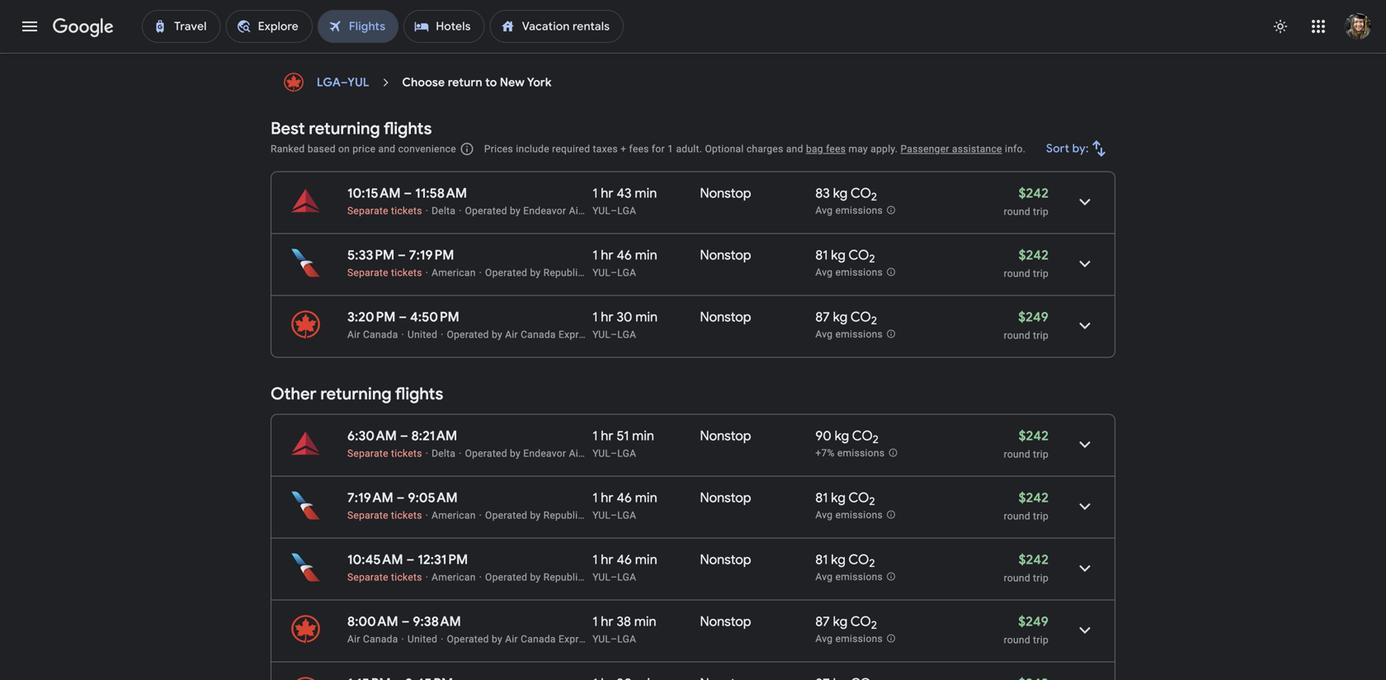 Task type: locate. For each thing, give the bounding box(es) containing it.
total duration 1 hr 30 min. element containing 1 hr 30 min
[[593, 309, 700, 328]]

flights for best returning flights
[[384, 118, 432, 139]]

2 republic from the top
[[544, 510, 584, 521]]

tickets
[[391, 205, 422, 217], [391, 267, 422, 279], [391, 448, 422, 459], [391, 510, 422, 521], [391, 572, 422, 583]]

242 us dollars text field left flight details. leaves montréal-pierre elliott trudeau international airport at 7:19 am on tuesday, january 16 and arrives at laguardia airport at 9:05 am on tuesday, january 16. icon
[[1019, 489, 1049, 506]]

6 nonstop flight. element from the top
[[700, 551, 751, 571]]

11:58 am
[[415, 185, 467, 202]]

2 46 from the top
[[617, 489, 632, 506]]

and left bag
[[786, 143, 804, 155]]

3 separate tickets from the top
[[347, 448, 422, 459]]

operated by republic airways as american eagle down 1 hr 51 min yul – lga
[[485, 510, 712, 521]]

trip up 242 us dollars text field
[[1033, 510, 1049, 522]]

1 nonstop from the top
[[700, 185, 751, 202]]

0 vertical spatial operated by republic airways as american eagle
[[485, 267, 712, 279]]

avg for 7:19 pm
[[816, 267, 833, 278]]

1 vertical spatial 87 kg co 2
[[816, 613, 877, 632]]

1 hr 38 min yul – lga
[[593, 613, 657, 645]]

hr for 7:19 am – 9:05 am
[[601, 489, 614, 506]]

1 total duration 1 hr 30 min. element from the top
[[593, 309, 700, 328]]

$242 for 5:33 pm – 7:19 pm
[[1019, 247, 1049, 264]]

american down the total duration 1 hr 51 min. element
[[639, 510, 683, 521]]

endeavor
[[523, 205, 566, 217], [523, 448, 566, 459]]

1 vertical spatial united
[[408, 633, 438, 645]]

min up total duration 1 hr 38 min. element
[[635, 551, 658, 568]]

– down 1 hr 51 min yul – lga
[[611, 510, 618, 521]]

7 nonstop from the top
[[700, 613, 751, 630]]

canada
[[363, 329, 398, 340], [521, 329, 556, 340], [363, 633, 398, 645], [521, 633, 556, 645]]

price
[[613, 5, 641, 20]]

airways up 38
[[586, 572, 623, 583]]

2 vertical spatial airways
[[586, 572, 623, 583]]

min right 38
[[634, 613, 657, 630]]

price
[[353, 143, 376, 155]]

total duration 1 hr 46 min. element for 1 hr 30 min
[[593, 247, 700, 266]]

dba down the total duration 1 hr 51 min. element
[[585, 448, 605, 459]]

$249 round trip up 249 us dollars text box
[[1004, 613, 1049, 646]]

total duration 1 hr 43 min. element
[[593, 185, 700, 204]]

Arrival time: 9:38 AM. text field
[[413, 613, 461, 630]]

1 vertical spatial $249 round trip
[[1004, 613, 1049, 646]]

$242 round trip left flight details. leaves montréal-pierre elliott trudeau international airport at 10:45 am on tuesday, january 16 and arrives at laguardia airport at 12:31 pm on tuesday, january 16. image
[[1004, 551, 1049, 584]]

3 eagle from the top
[[686, 572, 712, 583]]

hr for 6:30 am – 8:21 am
[[601, 428, 614, 444]]

round up 249 us dollars text box
[[1004, 634, 1031, 646]]

prices
[[484, 143, 513, 155]]

delta
[[432, 205, 456, 217], [607, 205, 631, 217], [432, 448, 456, 459], [607, 448, 631, 459]]

1 vertical spatial total duration 1 hr 46 min. element
[[593, 489, 700, 509]]

united down 4:50 pm
[[408, 329, 438, 340]]

0 vertical spatial operated by endeavor air dba delta connection
[[465, 205, 687, 217]]

none search field containing all filters
[[271, 0, 1116, 53]]

2 for 10:15 am – 11:58 am
[[872, 190, 877, 204]]

5 separate tickets from the top
[[347, 572, 422, 583]]

by:
[[1073, 141, 1089, 156]]

5 tickets from the top
[[391, 572, 422, 583]]

total duration 1 hr 46 min. element down 1 hr 43 min yul – lga
[[593, 247, 700, 266]]

1 vertical spatial republic
[[544, 510, 584, 521]]

returning
[[309, 118, 380, 139], [320, 383, 392, 404]]

kg for 8:21 am
[[835, 428, 850, 444]]

242 US dollars text field
[[1019, 185, 1049, 202], [1019, 247, 1049, 264], [1019, 489, 1049, 506]]

-
[[598, 329, 601, 340], [598, 633, 601, 645]]

4 avg from the top
[[816, 509, 833, 521]]

1 vertical spatial as
[[626, 510, 637, 521]]

1 vertical spatial 81
[[816, 489, 828, 506]]

$249 left flight details. leaves montréal-pierre elliott trudeau international airport at 3:20 pm on tuesday, january 16 and arrives at laguardia airport at 4:50 pm on tuesday, january 16. icon
[[1019, 309, 1049, 326]]

united down 9:38 am text box
[[408, 633, 438, 645]]

1 horizontal spatial and
[[786, 143, 804, 155]]

nonstop for 9:38 am
[[700, 613, 751, 630]]

2 nonstop flight. element from the top
[[700, 247, 751, 266]]

1 jazz from the top
[[604, 329, 625, 340]]

1 inside 1 hr 43 min yul – lga
[[593, 185, 598, 202]]

emissions for 9:38 am
[[836, 633, 883, 645]]

$242 left flight details. leaves montréal-pierre elliott trudeau international airport at 5:33 pm on tuesday, january 16 and arrives at laguardia airport at 7:19 pm on tuesday, january 16. icon
[[1019, 247, 1049, 264]]

tickets down leaves montréal-pierre elliott trudeau international airport at 10:45 am on tuesday, january 16 and arrives at laguardia airport at 12:31 pm on tuesday, january 16. element
[[391, 572, 422, 583]]

separate down departure time: 7:19 am. text field
[[347, 510, 389, 521]]

2 separate tickets from the top
[[347, 267, 422, 279]]

1 united from the top
[[408, 329, 438, 340]]

1 81 from the top
[[816, 247, 828, 264]]

separate
[[347, 205, 389, 217], [347, 267, 389, 279], [347, 448, 389, 459], [347, 510, 389, 521], [347, 572, 389, 583]]

leaves montréal-pierre elliott trudeau international airport at 10:15 am on tuesday, january 16 and arrives at laguardia airport at 11:58 am on tuesday, january 16. element
[[347, 185, 467, 202]]

returning up "on"
[[309, 118, 380, 139]]

lga inside 1 hr 51 min yul – lga
[[618, 448, 637, 459]]

lga for 10:15 am – 11:58 am
[[618, 205, 637, 217]]

6 avg from the top
[[816, 633, 833, 645]]

0 vertical spatial $249
[[1019, 309, 1049, 326]]

operated
[[465, 205, 507, 217], [485, 267, 528, 279], [447, 329, 489, 340], [465, 448, 507, 459], [485, 510, 528, 521], [485, 572, 528, 583], [447, 633, 489, 645]]

3 81 from the top
[[816, 551, 828, 568]]

90 kg co 2
[[816, 428, 879, 447]]

1 total duration 1 hr 46 min. element from the top
[[593, 247, 700, 266]]

emissions for 7:19 pm
[[836, 267, 883, 278]]

hr left 43
[[601, 185, 614, 202]]

3:20 pm
[[347, 309, 396, 326]]

$249 round trip left flight details. leaves montréal-pierre elliott trudeau international airport at 3:20 pm on tuesday, january 16 and arrives at laguardia airport at 4:50 pm on tuesday, january 16. icon
[[1004, 309, 1049, 341]]

prices include required taxes + fees for 1 adult. optional charges and bag fees may apply. passenger assistance
[[484, 143, 1003, 155]]

delta down 8:21 am
[[432, 448, 456, 459]]

1 as from the top
[[626, 267, 637, 279]]

87 kg co 2 for 1 hr 38 min
[[816, 613, 877, 632]]

0 vertical spatial jazz
[[604, 329, 625, 340]]

0 vertical spatial republic
[[544, 267, 584, 279]]

min for 7:19 pm
[[635, 247, 658, 264]]

2 avg from the top
[[816, 267, 833, 278]]

8:00 am – 9:38 am
[[347, 613, 461, 630]]

2 inside '90 kg co 2'
[[873, 433, 879, 447]]

1 airways from the top
[[586, 267, 623, 279]]

5 round from the top
[[1004, 510, 1031, 522]]

2 inside 83 kg co 2
[[872, 190, 877, 204]]

2 vertical spatial 81 kg co 2
[[816, 551, 875, 570]]

5 trip from the top
[[1033, 510, 1049, 522]]

4 separate from the top
[[347, 510, 389, 521]]

and
[[378, 143, 396, 155], [786, 143, 804, 155]]

trip left flight details. leaves montréal-pierre elliott trudeau international airport at 3:20 pm on tuesday, january 16 and arrives at laguardia airport at 4:50 pm on tuesday, january 16. icon
[[1033, 330, 1049, 341]]

3 hr from the top
[[601, 309, 614, 326]]

united
[[408, 329, 438, 340], [408, 633, 438, 645]]

operated by endeavor air dba delta connection down 51
[[465, 448, 687, 459]]

1 87 kg co 2 from the top
[[816, 309, 877, 328]]

1 for 4:50 pm
[[593, 309, 598, 326]]

airlines button
[[446, 0, 525, 26]]

2 total duration 1 hr 30 min. element from the top
[[593, 676, 700, 680]]

46 up 38
[[617, 551, 632, 568]]

2 airways from the top
[[586, 510, 623, 521]]

1 $242 from the top
[[1019, 185, 1049, 202]]

lga inside 1 hr 38 min yul – lga
[[618, 633, 637, 645]]

1
[[668, 143, 674, 155], [593, 185, 598, 202], [593, 247, 598, 264], [593, 309, 598, 326], [593, 428, 598, 444], [593, 489, 598, 506], [593, 551, 598, 568], [593, 613, 598, 630]]

dba down total duration 1 hr 43 min. element
[[585, 205, 605, 217]]

separate for 10:15 am
[[347, 205, 389, 217]]

 image
[[426, 205, 428, 217], [426, 267, 428, 279], [426, 448, 428, 459], [479, 510, 482, 521]]

2 total duration 1 hr 46 min. element from the top
[[593, 489, 700, 509]]

min down 1 hr 43 min yul – lga
[[635, 247, 658, 264]]

Departure time: 5:33 PM. text field
[[347, 247, 395, 264]]

airways
[[586, 267, 623, 279], [586, 510, 623, 521], [586, 572, 623, 583]]

2 operated by endeavor air dba delta connection from the top
[[465, 448, 687, 459]]

0 vertical spatial 87 kg co 2
[[816, 309, 877, 328]]

lga down 43
[[618, 205, 637, 217]]

4 round from the top
[[1004, 449, 1031, 460]]

as up 38
[[626, 572, 637, 583]]

hr inside 1 hr 51 min yul – lga
[[601, 428, 614, 444]]

$242 round trip for 8:21 am
[[1004, 428, 1049, 460]]

1 separate tickets from the top
[[347, 205, 422, 217]]

nonstop for 9:05 am
[[700, 489, 751, 506]]

0 horizontal spatial fees
[[629, 143, 649, 155]]

american
[[432, 267, 476, 279], [639, 267, 683, 279], [432, 510, 476, 521], [639, 510, 683, 521], [432, 572, 476, 583], [639, 572, 683, 583]]

separate tickets down "departure time: 10:45 am." text field
[[347, 572, 422, 583]]

1 right for
[[668, 143, 674, 155]]

2 operated by republic airways as american eagle from the top
[[485, 510, 712, 521]]

connection down the total duration 1 hr 51 min. element
[[634, 448, 687, 459]]

1 81 kg co 2 from the top
[[816, 247, 875, 266]]

operated by republic airways as american eagle
[[485, 267, 712, 279], [485, 510, 712, 521], [485, 572, 712, 583]]

bag fees button
[[806, 143, 846, 155]]

nonstop
[[700, 185, 751, 202], [700, 247, 751, 264], [700, 309, 751, 326], [700, 428, 751, 444], [700, 489, 751, 506], [700, 551, 751, 568], [700, 613, 751, 630]]

8:21 am
[[412, 428, 457, 444]]

0 vertical spatial endeavor
[[523, 205, 566, 217]]

83 kg co 2
[[816, 185, 877, 204]]

3 242 us dollars text field from the top
[[1019, 489, 1049, 506]]

$242 round trip for 11:58 am
[[1004, 185, 1049, 217]]

lga inside 1 hr 30 min yul – lga
[[618, 329, 637, 340]]

2 and from the left
[[786, 143, 804, 155]]

249 us dollars text field for 1 hr 38 min
[[1019, 613, 1049, 630]]

operated by air canada express - jazz for 1 hr 30 min
[[447, 329, 625, 340]]

jazz
[[604, 329, 625, 340], [604, 633, 625, 645]]

242 us dollars text field down sort
[[1019, 185, 1049, 202]]

kg inside 83 kg co 2
[[833, 185, 848, 202]]

airlines
[[456, 5, 497, 20]]

operated by air canada express - jazz for 1 hr 38 min
[[447, 633, 625, 645]]

avg for 11:58 am
[[816, 205, 833, 216]]

46
[[617, 247, 632, 264], [617, 489, 632, 506], [617, 551, 632, 568]]

yul inside 1 hr 43 min yul – lga
[[593, 205, 611, 217]]

1 left 38
[[593, 613, 598, 630]]

jazz for 38
[[604, 633, 625, 645]]

min down 1 hr 51 min yul – lga
[[635, 489, 658, 506]]

total duration 1 hr 46 min. element
[[593, 247, 700, 266], [593, 489, 700, 509], [593, 551, 700, 571]]

0 vertical spatial as
[[626, 267, 637, 279]]

0 vertical spatial connection
[[634, 205, 687, 217]]

–
[[341, 75, 348, 90], [404, 185, 412, 202], [611, 205, 618, 217], [398, 247, 406, 264], [611, 267, 618, 279], [399, 309, 407, 326], [611, 329, 618, 340], [400, 428, 408, 444], [611, 448, 618, 459], [397, 489, 405, 506], [611, 510, 618, 521], [406, 551, 415, 568], [611, 572, 618, 583], [402, 613, 410, 630], [611, 633, 618, 645]]

0 vertical spatial airways
[[586, 267, 623, 279]]

2 vertical spatial 242 us dollars text field
[[1019, 489, 1049, 506]]

connection down total duration 1 hr 43 min. element
[[634, 205, 687, 217]]

0 vertical spatial total duration 1 hr 30 min. element
[[593, 309, 700, 328]]

Departure time: 7:19 AM. text field
[[347, 489, 394, 506]]

3 $242 round trip from the top
[[1004, 428, 1049, 460]]

flights up 8:21 am text box on the bottom left
[[395, 383, 443, 404]]

flights for other returning flights
[[395, 383, 443, 404]]

5 hr from the top
[[601, 489, 614, 506]]

38
[[617, 613, 631, 630]]

1 inside 1 hr 51 min yul – lga
[[593, 428, 598, 444]]

min for 9:38 am
[[634, 613, 657, 630]]

ranked based on price and convenience
[[271, 143, 456, 155]]

as
[[626, 267, 637, 279], [626, 510, 637, 521], [626, 572, 637, 583]]

other returning flights
[[271, 383, 443, 404]]

min
[[635, 185, 657, 202], [635, 247, 658, 264], [636, 309, 658, 326], [632, 428, 655, 444], [635, 489, 658, 506], [635, 551, 658, 568], [634, 613, 657, 630]]

1 vertical spatial operated by air canada express - jazz
[[447, 633, 625, 645]]

249 us dollars text field for 1 hr 30 min
[[1019, 309, 1049, 326]]

1 $242 round trip from the top
[[1004, 185, 1049, 217]]

hr left 38
[[601, 613, 614, 630]]

flight details. leaves montréal-pierre elliott trudeau international airport at 8:00 am on tuesday, january 16 and arrives at laguardia airport at 9:38 am on tuesday, january 16. image
[[1066, 610, 1105, 650]]

0 vertical spatial dba
[[585, 205, 605, 217]]

sort by:
[[1047, 141, 1089, 156]]

$242 round trip for 7:19 pm
[[1004, 247, 1049, 279]]

2 united from the top
[[408, 633, 438, 645]]

trip for 12:31 pm
[[1033, 572, 1049, 584]]

and right price
[[378, 143, 396, 155]]

1 for 11:58 am
[[593, 185, 598, 202]]

1 operated by republic airways as american eagle from the top
[[485, 267, 712, 279]]

flight details. leaves montréal-pierre elliott trudeau international airport at 5:33 pm on tuesday, january 16 and arrives at laguardia airport at 7:19 pm on tuesday, january 16. image
[[1066, 244, 1105, 284]]

3 avg from the top
[[816, 329, 833, 340]]

trip for 9:05 am
[[1033, 510, 1049, 522]]

tickets down leaves montréal-pierre elliott trudeau international airport at 6:30 am on tuesday, january 16 and arrives at laguardia airport at 8:21 am on tuesday, january 16. 'element'
[[391, 448, 422, 459]]

jazz down 30
[[604, 329, 625, 340]]

returning for best
[[309, 118, 380, 139]]

2 jazz from the top
[[604, 633, 625, 645]]

$249 round trip for 1 hr 30 min
[[1004, 309, 1049, 341]]

1 hr from the top
[[601, 185, 614, 202]]

hr inside 1 hr 30 min yul – lga
[[601, 309, 614, 326]]

10:15 am – 11:58 am
[[347, 185, 467, 202]]

nonstop flight. element
[[700, 185, 751, 204], [700, 247, 751, 266], [700, 309, 751, 328], [700, 428, 751, 447], [700, 489, 751, 509], [700, 551, 751, 571], [700, 613, 751, 633], [700, 676, 751, 680]]

2 242 us dollars text field from the top
[[1019, 247, 1049, 264]]

trip for 4:50 pm
[[1033, 330, 1049, 341]]

- for 1 hr 30 min
[[598, 329, 601, 340]]

best
[[271, 118, 305, 139]]

kg for 4:50 pm
[[833, 309, 848, 326]]

lga down 1 hr 51 min yul – lga
[[618, 510, 637, 521]]

7 round from the top
[[1004, 634, 1031, 646]]

2 vertical spatial eagle
[[686, 572, 712, 583]]

1 vertical spatial -
[[598, 633, 601, 645]]

1 249 us dollars text field from the top
[[1019, 309, 1049, 326]]

round for 11:58 am
[[1004, 206, 1031, 217]]

express
[[559, 329, 595, 340], [559, 633, 595, 645]]

air
[[569, 205, 582, 217], [347, 329, 360, 340], [505, 329, 518, 340], [569, 448, 582, 459], [347, 633, 360, 645], [505, 633, 518, 645]]

4 $242 round trip from the top
[[1004, 489, 1049, 522]]

2 81 from the top
[[816, 489, 828, 506]]

separate tickets
[[347, 205, 422, 217], [347, 267, 422, 279], [347, 448, 422, 459], [347, 510, 422, 521], [347, 572, 422, 583]]

0 vertical spatial 242 us dollars text field
[[1019, 185, 1049, 202]]

total duration 1 hr 46 min. element for 1 hr 46 min
[[593, 489, 700, 509]]

operated by republic airways as american eagle for 1 hr 46 min
[[485, 510, 712, 521]]

yul inside 1 hr 30 min yul – lga
[[593, 329, 611, 340]]

as up 30
[[626, 267, 637, 279]]

min inside 1 hr 38 min yul – lga
[[634, 613, 657, 630]]

round down 242 us dollars text field
[[1004, 572, 1031, 584]]

$242 round trip left flight details. leaves montréal-pierre elliott trudeau international airport at 6:30 am on tuesday, january 16 and arrives at laguardia airport at 8:21 am on tuesday, january 16. image
[[1004, 428, 1049, 460]]

1 endeavor from the top
[[523, 205, 566, 217]]

1 horizontal spatial fees
[[826, 143, 846, 155]]

operated by endeavor air dba delta connection
[[465, 205, 687, 217], [465, 448, 687, 459]]

2 249 us dollars text field from the top
[[1019, 613, 1049, 630]]

1 dba from the top
[[585, 205, 605, 217]]

2 vertical spatial 81
[[816, 551, 828, 568]]

0 vertical spatial 249 us dollars text field
[[1019, 309, 1049, 326]]

lga for 3:20 pm – 4:50 pm
[[618, 329, 637, 340]]

1 vertical spatial air canada
[[347, 633, 398, 645]]

– left 12:31 pm text field
[[406, 551, 415, 568]]

0 vertical spatial express
[[559, 329, 595, 340]]

return
[[448, 75, 483, 90]]

total duration 1 hr 46 min. element down 1 hr 51 min yul – lga
[[593, 489, 700, 509]]

0 vertical spatial operated by air canada express - jazz
[[447, 329, 625, 340]]

4 avg emissions from the top
[[816, 509, 883, 521]]

lga inside 1 hr 43 min yul – lga
[[618, 205, 637, 217]]

3 nonstop from the top
[[700, 309, 751, 326]]

1 vertical spatial operated by republic airways as american eagle
[[485, 510, 712, 521]]

1 inside 1 hr 30 min yul – lga
[[593, 309, 598, 326]]

1 vertical spatial $249
[[1019, 613, 1049, 630]]

9:05 am
[[408, 489, 458, 506]]

avg emissions
[[816, 205, 883, 216], [816, 267, 883, 278], [816, 329, 883, 340], [816, 509, 883, 521], [816, 571, 883, 583], [816, 633, 883, 645]]

round left flight details. leaves montréal-pierre elliott trudeau international airport at 3:20 pm on tuesday, january 16 and arrives at laguardia airport at 4:50 pm on tuesday, january 16. icon
[[1004, 330, 1031, 341]]

$242
[[1019, 185, 1049, 202], [1019, 247, 1049, 264], [1019, 428, 1049, 444], [1019, 489, 1049, 506], [1019, 551, 1049, 568]]

nonstop for 7:19 pm
[[700, 247, 751, 264]]

81
[[816, 247, 828, 264], [816, 489, 828, 506], [816, 551, 828, 568]]

242 US dollars text field
[[1019, 551, 1049, 568]]

2 vertical spatial as
[[626, 572, 637, 583]]

1 46 from the top
[[617, 247, 632, 264]]

trip left flight details. leaves montréal-pierre elliott trudeau international airport at 10:15 am on tuesday, january 16 and arrives at laguardia airport at 11:58 am on tuesday, january 16. icon
[[1033, 206, 1049, 217]]

None search field
[[271, 0, 1116, 53]]

2 $249 from the top
[[1019, 613, 1049, 630]]

2 vertical spatial republic
[[544, 572, 584, 583]]

endeavor for 1 hr 43 min
[[523, 205, 566, 217]]

1 round from the top
[[1004, 206, 1031, 217]]

yul
[[348, 75, 369, 90], [593, 205, 611, 217], [593, 267, 611, 279], [593, 329, 611, 340], [593, 448, 611, 459], [593, 510, 611, 521], [593, 572, 611, 583], [593, 633, 611, 645]]

4 nonstop flight. element from the top
[[700, 428, 751, 447]]

lga for 5:33 pm – 7:19 pm
[[618, 267, 637, 279]]

nonstop for 12:31 pm
[[700, 551, 751, 568]]

1 left 43
[[593, 185, 598, 202]]

81 kg co 2 for 87
[[816, 247, 875, 266]]

min inside 1 hr 43 min yul – lga
[[635, 185, 657, 202]]

1 vertical spatial operated by endeavor air dba delta connection
[[465, 448, 687, 459]]

– down 51
[[611, 448, 618, 459]]

0 horizontal spatial and
[[378, 143, 396, 155]]

7 hr from the top
[[601, 613, 614, 630]]

separate tickets down departure time: 7:19 am. text field
[[347, 510, 422, 521]]

$249 for 1 hr 30 min
[[1019, 309, 1049, 326]]

new
[[500, 75, 525, 90]]

separate for 10:45 am
[[347, 572, 389, 583]]

0 vertical spatial total duration 1 hr 46 min. element
[[593, 247, 700, 266]]

5 nonstop flight. element from the top
[[700, 489, 751, 509]]

airways for 1 hr 30 min
[[586, 267, 623, 279]]

1 vertical spatial 46
[[617, 489, 632, 506]]

2 81 kg co 2 from the top
[[816, 489, 875, 509]]

1 hr 46 min yul – lga up 38
[[593, 551, 658, 583]]

2 $242 round trip from the top
[[1004, 247, 1049, 279]]

242 us dollars text field for $249
[[1019, 247, 1049, 264]]

1 down 1 hr 43 min yul – lga
[[593, 247, 598, 264]]

6 nonstop from the top
[[700, 551, 751, 568]]

2 vertical spatial operated by republic airways as american eagle
[[485, 572, 712, 583]]

by
[[510, 205, 521, 217], [530, 267, 541, 279], [492, 329, 503, 340], [510, 448, 521, 459], [530, 510, 541, 521], [530, 572, 541, 583], [492, 633, 503, 645]]

connection
[[634, 205, 687, 217], [634, 448, 687, 459]]

1 vertical spatial flights
[[395, 383, 443, 404]]

hr up 1 hr 38 min yul – lga
[[601, 551, 614, 568]]

81 kg co 2 for 81
[[816, 489, 875, 509]]

lga for 8:00 am – 9:38 am
[[618, 633, 637, 645]]

hr inside 1 hr 38 min yul – lga
[[601, 613, 614, 630]]

main content
[[271, 66, 1116, 680]]

nonstop flight. element for 8:21 am
[[700, 428, 751, 447]]

1 vertical spatial express
[[559, 633, 595, 645]]

yul inside 1 hr 51 min yul – lga
[[593, 448, 611, 459]]

0 vertical spatial returning
[[309, 118, 380, 139]]

emissions for 12:31 pm
[[836, 571, 883, 583]]

stops
[[380, 5, 411, 20]]

trip left flight details. leaves montréal-pierre elliott trudeau international airport at 5:33 pm on tuesday, january 16 and arrives at laguardia airport at 7:19 pm on tuesday, january 16. icon
[[1033, 268, 1049, 279]]

2 avg emissions from the top
[[816, 267, 883, 278]]

2 vertical spatial 46
[[617, 551, 632, 568]]

3 republic from the top
[[544, 572, 584, 583]]

– right 3:20 pm
[[399, 309, 407, 326]]

min right 30
[[636, 309, 658, 326]]

co for 10:45 am – 12:31 pm
[[849, 551, 869, 568]]

air canada for 3:20 pm
[[347, 329, 398, 340]]

2 87 kg co 2 from the top
[[816, 613, 877, 632]]

total duration 1 hr 30 min. element
[[593, 309, 700, 328], [593, 676, 700, 680]]

endeavor down include on the top left of the page
[[523, 205, 566, 217]]

1 vertical spatial 81 kg co 2
[[816, 489, 875, 509]]

nonstop for 11:58 am
[[700, 185, 751, 202]]

$249 round trip
[[1004, 309, 1049, 341], [1004, 613, 1049, 646]]

242 us dollars text field left flight details. leaves montréal-pierre elliott trudeau international airport at 5:33 pm on tuesday, january 16 and arrives at laguardia airport at 7:19 pm on tuesday, january 16. icon
[[1019, 247, 1049, 264]]

fees right '+'
[[629, 143, 649, 155]]

main menu image
[[20, 17, 40, 36]]

0 vertical spatial 81 kg co 2
[[816, 247, 875, 266]]

81 kg co 2
[[816, 247, 875, 266], [816, 489, 875, 509], [816, 551, 875, 570]]

min for 11:58 am
[[635, 185, 657, 202]]

hr down 1 hr 43 min yul – lga
[[601, 247, 614, 264]]

2 dba from the top
[[585, 448, 605, 459]]

3 tickets from the top
[[391, 448, 422, 459]]

7:19 pm
[[409, 247, 454, 264]]

min right 51
[[632, 428, 655, 444]]

adult.
[[676, 143, 703, 155]]

american down arrival time: 7:19 pm. text box
[[432, 267, 476, 279]]

avg emissions for 7:19 pm
[[816, 267, 883, 278]]

5 nonstop from the top
[[700, 489, 751, 506]]

lga
[[317, 75, 341, 90], [618, 205, 637, 217], [618, 267, 637, 279], [618, 329, 637, 340], [618, 448, 637, 459], [618, 510, 637, 521], [618, 572, 637, 583], [618, 633, 637, 645]]

1 hr 46 min yul – lga
[[593, 247, 658, 279], [593, 489, 658, 521], [593, 551, 658, 583]]

co inside 83 kg co 2
[[851, 185, 872, 202]]

avg emissions for 12:31 pm
[[816, 571, 883, 583]]

min inside 1 hr 51 min yul – lga
[[632, 428, 655, 444]]

kg inside '90 kg co 2'
[[835, 428, 850, 444]]

lga for 6:30 am – 8:21 am
[[618, 448, 637, 459]]

1 hr 46 min yul – lga down 1 hr 51 min yul – lga
[[593, 489, 658, 521]]

249 US dollars text field
[[1019, 309, 1049, 326], [1019, 613, 1049, 630]]

2 as from the top
[[626, 510, 637, 521]]

6 avg emissions from the top
[[816, 633, 883, 645]]

0 vertical spatial united
[[408, 329, 438, 340]]

$242 down sort
[[1019, 185, 1049, 202]]

2 for 6:30 am – 8:21 am
[[873, 433, 879, 447]]

air canada down 3:20 pm text box
[[347, 329, 398, 340]]

hr for 8:00 am – 9:38 am
[[601, 613, 614, 630]]

 image
[[479, 267, 482, 279], [426, 510, 428, 521], [426, 572, 428, 583], [479, 572, 482, 583]]

1 hr 46 min yul – lga up 30
[[593, 247, 658, 279]]

tickets down 5:33 pm – 7:19 pm
[[391, 267, 422, 279]]

1 vertical spatial dba
[[585, 448, 605, 459]]

1 vertical spatial returning
[[320, 383, 392, 404]]

+7%
[[816, 448, 835, 459]]

87 for 1 hr 38 min
[[816, 613, 830, 630]]

5 avg from the top
[[816, 571, 833, 583]]

kg
[[833, 185, 848, 202], [831, 247, 846, 264], [833, 309, 848, 326], [835, 428, 850, 444], [831, 489, 846, 506], [831, 551, 846, 568], [833, 613, 848, 630]]

4 trip from the top
[[1033, 449, 1049, 460]]

$242 round trip left flight details. leaves montréal-pierre elliott trudeau international airport at 10:15 am on tuesday, january 16 and arrives at laguardia airport at 11:58 am on tuesday, january 16. icon
[[1004, 185, 1049, 217]]

1 vertical spatial 242 us dollars text field
[[1019, 247, 1049, 264]]

1 vertical spatial total duration 1 hr 30 min. element
[[593, 676, 700, 680]]

operated by republic airways as american eagle up 38
[[485, 572, 712, 583]]

emissions for 11:58 am
[[836, 205, 883, 216]]

separate tickets down 10:15 am text field
[[347, 205, 422, 217]]

1 vertical spatial 249 us dollars text field
[[1019, 613, 1049, 630]]

air canada down 8:00 am
[[347, 633, 398, 645]]

43
[[617, 185, 632, 202]]

1 tickets from the top
[[391, 205, 422, 217]]

1 republic from the top
[[544, 267, 584, 279]]

1 vertical spatial 1 hr 46 min yul – lga
[[593, 489, 658, 521]]

1 eagle from the top
[[686, 267, 712, 279]]

249 us dollars text field left flight details. leaves montréal-pierre elliott trudeau international airport at 3:20 pm on tuesday, january 16 and arrives at laguardia airport at 4:50 pm on tuesday, january 16. icon
[[1019, 309, 1049, 326]]

1 vertical spatial airways
[[586, 510, 623, 521]]

returning for other
[[320, 383, 392, 404]]

– left 9:38 am
[[402, 613, 410, 630]]

1 air canada from the top
[[347, 329, 398, 340]]

– down 30
[[611, 329, 618, 340]]

2
[[872, 190, 877, 204], [869, 252, 875, 266], [871, 314, 877, 328], [873, 433, 879, 447], [869, 495, 875, 509], [869, 556, 875, 570], [871, 618, 877, 632]]

2 $249 round trip from the top
[[1004, 613, 1049, 646]]

hr inside 1 hr 43 min yul – lga
[[601, 185, 614, 202]]

1 hr 46 min yul – lga for 30
[[593, 247, 658, 279]]

tickets for 11:58 am
[[391, 205, 422, 217]]

7 nonstop flight. element from the top
[[700, 613, 751, 633]]

0 vertical spatial 87
[[816, 309, 830, 326]]

yul inside 1 hr 38 min yul – lga
[[593, 633, 611, 645]]

charges
[[747, 143, 784, 155]]

endeavor left 1 hr 51 min yul – lga
[[523, 448, 566, 459]]

2 - from the top
[[598, 633, 601, 645]]

fees
[[629, 143, 649, 155], [826, 143, 846, 155]]

2 tickets from the top
[[391, 267, 422, 279]]

2 round from the top
[[1004, 268, 1031, 279]]

2 vertical spatial total duration 1 hr 46 min. element
[[593, 551, 700, 571]]

co for 10:15 am – 11:58 am
[[851, 185, 872, 202]]

round down $242 text field
[[1004, 449, 1031, 460]]

1 operated by endeavor air dba delta connection from the top
[[465, 205, 687, 217]]

1 - from the top
[[598, 329, 601, 340]]

46 down 1 hr 51 min yul – lga
[[617, 489, 632, 506]]

fees right bag
[[826, 143, 846, 155]]

1 inside 1 hr 38 min yul – lga
[[593, 613, 598, 630]]

separate tickets down 5:33 pm
[[347, 267, 422, 279]]

separate down 5:33 pm
[[347, 267, 389, 279]]

2 vertical spatial 1 hr 46 min yul – lga
[[593, 551, 658, 583]]

Departure time: 3:20 PM. text field
[[347, 309, 396, 326]]

2 express from the top
[[559, 633, 595, 645]]

46 down 1 hr 43 min yul – lga
[[617, 247, 632, 264]]

separate tickets for 5:33 pm
[[347, 267, 422, 279]]

0 vertical spatial 1 hr 46 min yul – lga
[[593, 247, 658, 279]]

1 vertical spatial connection
[[634, 448, 687, 459]]

0 vertical spatial 81
[[816, 247, 828, 264]]

1 vertical spatial jazz
[[604, 633, 625, 645]]

1 vertical spatial endeavor
[[523, 448, 566, 459]]

total duration 1 hr 38 min. element
[[593, 613, 700, 633]]

2 1 hr 46 min yul – lga from the top
[[593, 489, 658, 521]]

0 vertical spatial -
[[598, 329, 601, 340]]

delta down 43
[[607, 205, 631, 217]]

1 vertical spatial 87
[[816, 613, 830, 630]]

0 vertical spatial eagle
[[686, 267, 712, 279]]

1 vertical spatial eagle
[[686, 510, 712, 521]]

$249 round trip for 1 hr 38 min
[[1004, 613, 1049, 646]]

6 trip from the top
[[1033, 572, 1049, 584]]

hr for 5:33 pm – 7:19 pm
[[601, 247, 614, 264]]

– down 38
[[611, 633, 618, 645]]

$249
[[1019, 309, 1049, 326], [1019, 613, 1049, 630]]

8 nonstop flight. element from the top
[[700, 676, 751, 680]]

min inside 1 hr 30 min yul – lga
[[636, 309, 658, 326]]

co
[[851, 185, 872, 202], [849, 247, 869, 264], [851, 309, 871, 326], [852, 428, 873, 444], [849, 489, 869, 506], [849, 551, 869, 568], [851, 613, 871, 630]]

co inside '90 kg co 2'
[[852, 428, 873, 444]]

round left flight details. leaves montréal-pierre elliott trudeau international airport at 5:33 pm on tuesday, january 16 and arrives at laguardia airport at 7:19 pm on tuesday, january 16. icon
[[1004, 268, 1031, 279]]

2 fees from the left
[[826, 143, 846, 155]]

0 vertical spatial air canada
[[347, 329, 398, 340]]

airways down 1 hr 51 min yul – lga
[[586, 510, 623, 521]]

leaves montréal-pierre elliott trudeau international airport at 7:19 am on tuesday, january 16 and arrives at laguardia airport at 9:05 am on tuesday, january 16. element
[[347, 489, 458, 506]]

1 connection from the top
[[634, 205, 687, 217]]

operated by republic airways as american eagle up 30
[[485, 267, 712, 279]]

flights up convenience
[[384, 118, 432, 139]]

$242 for 10:15 am – 11:58 am
[[1019, 185, 1049, 202]]

2 operated by air canada express - jazz from the top
[[447, 633, 625, 645]]

0 vertical spatial flights
[[384, 118, 432, 139]]

12:31 pm
[[418, 551, 468, 568]]

0 vertical spatial 46
[[617, 247, 632, 264]]

1 nonstop flight. element from the top
[[700, 185, 751, 204]]

Departure time: 10:45 AM. text field
[[347, 551, 403, 568]]

hr left 30
[[601, 309, 614, 326]]

all
[[302, 5, 316, 20]]

1 87 from the top
[[816, 309, 830, 326]]

republic for 1 hr 30 min
[[544, 267, 584, 279]]

0 vertical spatial $249 round trip
[[1004, 309, 1049, 341]]

3 round from the top
[[1004, 330, 1031, 341]]



Task type: vqa. For each thing, say whether or not it's contained in the screenshot.
'12:31 PM' TEXT BOX
yes



Task type: describe. For each thing, give the bounding box(es) containing it.
3 1 hr 46 min yul – lga from the top
[[593, 551, 658, 583]]

choose
[[402, 75, 445, 90]]

$242 for 10:45 am – 12:31 pm
[[1019, 551, 1049, 568]]

kg for 11:58 am
[[833, 185, 848, 202]]

– inside 1 hr 30 min yul – lga
[[611, 329, 618, 340]]

avg for 9:38 am
[[816, 633, 833, 645]]

round for 9:38 am
[[1004, 634, 1031, 646]]

avg emissions for 4:50 pm
[[816, 329, 883, 340]]

separate for 6:30 am
[[347, 448, 389, 459]]

separate for 7:19 am
[[347, 510, 389, 521]]

kg for 9:05 am
[[831, 489, 846, 506]]

1 hr 30 min yul – lga
[[593, 309, 658, 340]]

on
[[338, 143, 350, 155]]

co for 3:20 pm – 4:50 pm
[[851, 309, 871, 326]]

6:30 am
[[347, 428, 397, 444]]

242 us dollars text field for $242
[[1019, 489, 1049, 506]]

$249 for 1 hr 38 min
[[1019, 613, 1049, 630]]

 image for 8:21 am
[[426, 448, 428, 459]]

co for 7:19 am – 9:05 am
[[849, 489, 869, 506]]

8:00 am
[[347, 613, 398, 630]]

nonstop flight. element for 7:19 pm
[[700, 247, 751, 266]]

bag
[[806, 143, 824, 155]]

leaves montréal-pierre elliott trudeau international airport at 10:45 am on tuesday, january 16 and arrives at laguardia airport at 12:31 pm on tuesday, january 16. element
[[347, 551, 468, 568]]

1 and from the left
[[378, 143, 396, 155]]

1 fees from the left
[[629, 143, 649, 155]]

co for 8:00 am – 9:38 am
[[851, 613, 871, 630]]

bags button
[[532, 0, 596, 26]]

all filters
[[302, 5, 351, 20]]

Arrival time: 11:58 AM. text field
[[415, 185, 467, 202]]

flight details. leaves montréal-pierre elliott trudeau international airport at 7:19 am on tuesday, january 16 and arrives at laguardia airport at 9:05 am on tuesday, january 16. image
[[1066, 487, 1105, 526]]

change appearance image
[[1261, 7, 1301, 46]]

trip for 7:19 pm
[[1033, 268, 1049, 279]]

leaves montréal-pierre elliott trudeau international airport at 3:20 pm on tuesday, january 16 and arrives at laguardia airport at 4:50 pm on tuesday, january 16. element
[[347, 309, 460, 326]]

6:30 am – 8:21 am
[[347, 428, 457, 444]]

1 hr 43 min yul – lga
[[593, 185, 657, 217]]

price button
[[603, 0, 669, 26]]

as for 30
[[626, 267, 637, 279]]

yul for 7:19 am – 9:05 am
[[593, 510, 611, 521]]

may
[[849, 143, 868, 155]]

leaves montréal-pierre elliott trudeau international airport at 1:15 pm on tuesday, january 16 and arrives at laguardia airport at 2:45 pm on tuesday, january 16. element
[[347, 675, 453, 680]]

american up total duration 1 hr 38 min. element
[[639, 572, 683, 583]]

leaves montréal-pierre elliott trudeau international airport at 6:30 am on tuesday, january 16 and arrives at laguardia airport at 8:21 am on tuesday, january 16. element
[[347, 428, 457, 444]]

51
[[617, 428, 629, 444]]

46 for 43
[[617, 247, 632, 264]]

3 total duration 1 hr 46 min. element from the top
[[593, 551, 700, 571]]

Arrival time: 4:50 PM. text field
[[410, 309, 460, 326]]

$242 round trip for 12:31 pm
[[1004, 551, 1049, 584]]

4:50 pm
[[410, 309, 460, 326]]

endeavor for 1 hr 51 min
[[523, 448, 566, 459]]

required
[[552, 143, 590, 155]]

– left 7:19 pm in the left of the page
[[398, 247, 406, 264]]

– inside 1 hr 43 min yul – lga
[[611, 205, 618, 217]]

passenger
[[901, 143, 950, 155]]

249 US dollars text field
[[1019, 675, 1049, 680]]

87 kg co 2 for 1 hr 30 min
[[816, 309, 877, 328]]

+7% emissions
[[816, 448, 885, 459]]

best returning flights
[[271, 118, 432, 139]]

3 airways from the top
[[586, 572, 623, 583]]

include
[[516, 143, 550, 155]]

Departure time: 6:30 AM. text field
[[347, 428, 397, 444]]

– up best returning flights on the left top of page
[[341, 75, 348, 90]]

separate tickets for 10:45 am
[[347, 572, 422, 583]]

yul for 5:33 pm – 7:19 pm
[[593, 267, 611, 279]]

3:20 pm – 4:50 pm
[[347, 309, 460, 326]]

lga up best returning flights on the left top of page
[[317, 75, 341, 90]]

1 for 12:31 pm
[[593, 551, 598, 568]]

3 as from the top
[[626, 572, 637, 583]]

nonstop flight. element for 9:38 am
[[700, 613, 751, 633]]

Arrival time: 9:05 AM. text field
[[408, 489, 458, 506]]

flight details. leaves montréal-pierre elliott trudeau international airport at 10:15 am on tuesday, january 16 and arrives at laguardia airport at 11:58 am on tuesday, january 16. image
[[1066, 182, 1105, 222]]

separate tickets for 10:15 am
[[347, 205, 422, 217]]

10:45 am
[[347, 551, 403, 568]]

– left 11:58 am at the left of page
[[404, 185, 412, 202]]

5:33 pm
[[347, 247, 395, 264]]

air canada for 8:00 am
[[347, 633, 398, 645]]

Arrival time: 7:19 PM. text field
[[409, 247, 454, 264]]

sort
[[1047, 141, 1070, 156]]

hr for 10:45 am – 12:31 pm
[[601, 551, 614, 568]]

round for 4:50 pm
[[1004, 330, 1031, 341]]

american down 9:05 am text field
[[432, 510, 476, 521]]

lga – yul
[[317, 75, 369, 90]]

operated by republic airways as american eagle for 1 hr 30 min
[[485, 267, 712, 279]]

for
[[652, 143, 665, 155]]

leaves montréal-pierre elliott trudeau international airport at 5:33 pm on tuesday, january 16 and arrives at laguardia airport at 7:19 pm on tuesday, january 16. element
[[347, 247, 454, 264]]

5:33 pm – 7:19 pm
[[347, 247, 454, 264]]

81 for 87
[[816, 247, 828, 264]]

airways for 1 hr 46 min
[[586, 510, 623, 521]]

9:38 am
[[413, 613, 461, 630]]

kg for 7:19 pm
[[831, 247, 846, 264]]

Departure time: 10:15 AM. text field
[[347, 185, 401, 202]]

taxes
[[593, 143, 618, 155]]

tickets for 9:05 am
[[391, 510, 422, 521]]

– up 38
[[611, 572, 618, 583]]

american up 1 hr 30 min yul – lga
[[639, 267, 683, 279]]

Departure time: 8:00 AM. text field
[[347, 613, 398, 630]]

emissions for 8:21 am
[[838, 448, 885, 459]]

90
[[816, 428, 832, 444]]

emissions for 4:50 pm
[[836, 329, 883, 340]]

nonstop flight. element for 9:05 am
[[700, 489, 751, 509]]

avg emissions for 9:38 am
[[816, 633, 883, 645]]

ranked
[[271, 143, 305, 155]]

nonstop flight. element for 11:58 am
[[700, 185, 751, 204]]

round for 7:19 pm
[[1004, 268, 1031, 279]]

learn more about ranking image
[[460, 142, 474, 156]]

7:19 am – 9:05 am
[[347, 489, 458, 506]]

dba for 1 hr 43 min
[[585, 205, 605, 217]]

nonstop flight. element for 12:31 pm
[[700, 551, 751, 571]]

delta down 11:58 am text box
[[432, 205, 456, 217]]

2 for 8:00 am – 9:38 am
[[871, 618, 877, 632]]

flight details. leaves montréal-pierre elliott trudeau international airport at 10:45 am on tuesday, january 16 and arrives at laguardia airport at 12:31 pm on tuesday, january 16. image
[[1066, 548, 1105, 588]]

Departure time: 1:15 PM. text field
[[347, 675, 391, 680]]

optional
[[705, 143, 744, 155]]

total duration 1 hr 51 min. element
[[593, 428, 700, 447]]

operated by endeavor air dba delta connection for 1 hr 51 min
[[465, 448, 687, 459]]

tickets for 12:31 pm
[[391, 572, 422, 583]]

– inside 1 hr 38 min yul – lga
[[611, 633, 618, 645]]

min for 9:05 am
[[635, 489, 658, 506]]

avg for 9:05 am
[[816, 509, 833, 521]]

46 for 51
[[617, 489, 632, 506]]

apply.
[[871, 143, 898, 155]]

lga for 10:45 am – 12:31 pm
[[618, 572, 637, 583]]

passenger assistance button
[[901, 143, 1003, 155]]

to
[[486, 75, 497, 90]]

– right departure time: 7:19 am. text field
[[397, 489, 405, 506]]

convenience
[[398, 143, 456, 155]]

avg emissions for 9:05 am
[[816, 509, 883, 521]]

Arrival time: 8:21 AM. text field
[[412, 428, 457, 444]]

 image for 11:58 am
[[426, 205, 428, 217]]

leaves montréal-pierre elliott trudeau international airport at 8:00 am on tuesday, january 16 and arrives at laguardia airport at 9:38 am on tuesday, january 16. element
[[347, 613, 461, 630]]

1 242 us dollars text field from the top
[[1019, 185, 1049, 202]]

1 for 9:38 am
[[593, 613, 598, 630]]

– up 30
[[611, 267, 618, 279]]

7:19 am
[[347, 489, 394, 506]]

– inside 1 hr 51 min yul – lga
[[611, 448, 618, 459]]

stops button
[[370, 0, 439, 26]]

Arrival time: 12:31 PM. text field
[[418, 551, 468, 568]]

3 46 from the top
[[617, 551, 632, 568]]

emissions for 9:05 am
[[836, 509, 883, 521]]

hr for 10:15 am – 11:58 am
[[601, 185, 614, 202]]

york
[[527, 75, 552, 90]]

dba for 1 hr 51 min
[[585, 448, 605, 459]]

filters
[[319, 5, 351, 20]]

all filters button
[[271, 0, 364, 26]]

express for 1 hr 38 min
[[559, 633, 595, 645]]

united for 9:38 am
[[408, 633, 438, 645]]

+
[[621, 143, 627, 155]]

bags
[[542, 5, 568, 20]]

separate tickets for 7:19 am
[[347, 510, 422, 521]]

3 operated by republic airways as american eagle from the top
[[485, 572, 712, 583]]

flight details. leaves montréal-pierre elliott trudeau international airport at 3:20 pm on tuesday, january 16 and arrives at laguardia airport at 4:50 pm on tuesday, january 16. image
[[1066, 306, 1105, 345]]

round for 12:31 pm
[[1004, 572, 1031, 584]]

30
[[617, 309, 633, 326]]

242 US dollars text field
[[1019, 428, 1049, 444]]

83
[[816, 185, 830, 202]]

1 for 9:05 am
[[593, 489, 598, 506]]

other
[[271, 383, 317, 404]]

co for 6:30 am – 8:21 am
[[852, 428, 873, 444]]

10:15 am
[[347, 185, 401, 202]]

separate tickets for 6:30 am
[[347, 448, 422, 459]]

republic for 1 hr 46 min
[[544, 510, 584, 521]]

3 81 kg co 2 from the top
[[816, 551, 875, 570]]

flight details. leaves montréal-pierre elliott trudeau international airport at 6:30 am on tuesday, january 16 and arrives at laguardia airport at 8:21 am on tuesday, january 16. image
[[1066, 425, 1105, 464]]

round for 9:05 am
[[1004, 510, 1031, 522]]

– left 8:21 am
[[400, 428, 408, 444]]

eagle for 1 hr 46 min
[[686, 510, 712, 521]]

nonstop flight. element for 4:50 pm
[[700, 309, 751, 328]]

$242 for 6:30 am – 8:21 am
[[1019, 428, 1049, 444]]

main content containing best returning flights
[[271, 66, 1116, 680]]

assistance
[[952, 143, 1003, 155]]

united for 4:50 pm
[[408, 329, 438, 340]]

based
[[308, 143, 336, 155]]

sort by: button
[[1040, 129, 1116, 168]]

american down 12:31 pm on the bottom
[[432, 572, 476, 583]]

delta down 51
[[607, 448, 631, 459]]

1 hr 51 min yul – lga
[[593, 428, 655, 459]]

yul for 8:00 am – 9:38 am
[[593, 633, 611, 645]]

express for 1 hr 30 min
[[559, 329, 595, 340]]

10:45 am – 12:31 pm
[[347, 551, 468, 568]]

choose return to new york
[[402, 75, 552, 90]]



